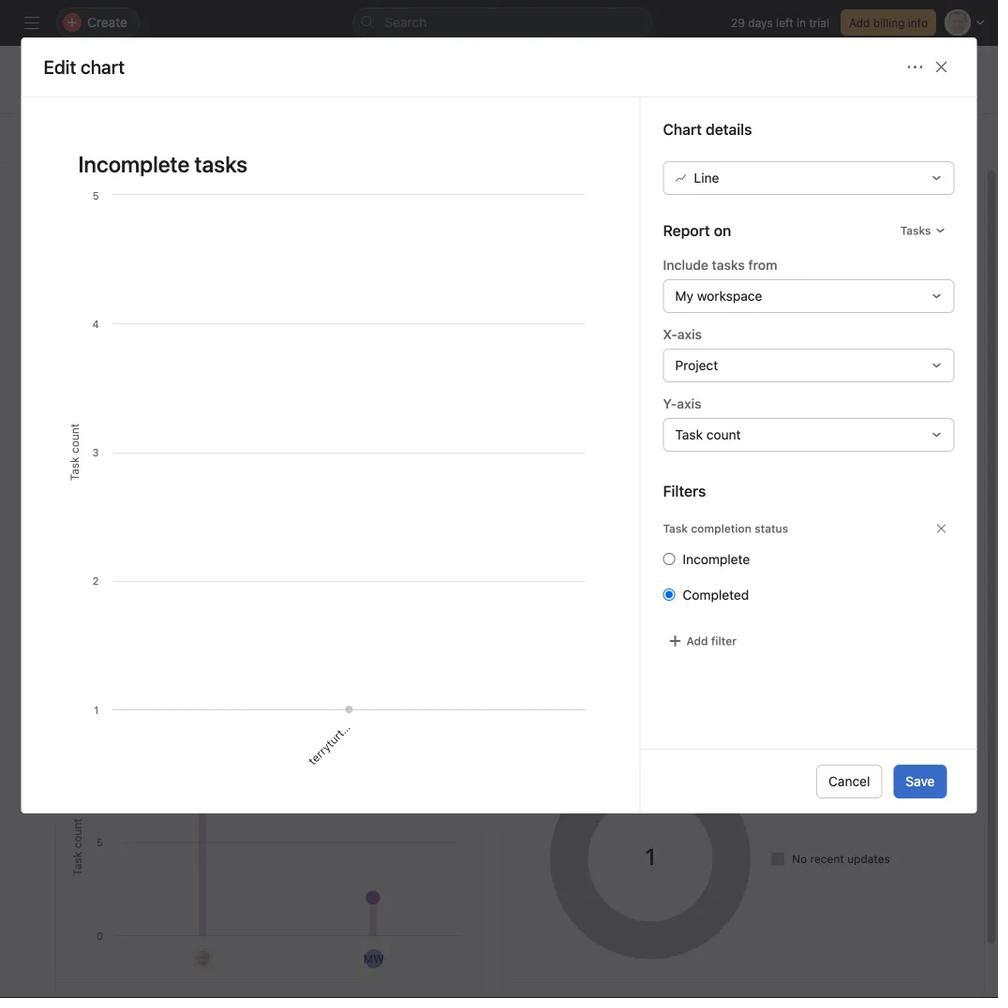 Task type: locate. For each thing, give the bounding box(es) containing it.
terryturtle85
[[245, 565, 302, 622], [306, 710, 363, 767]]

billing
[[873, 16, 905, 29]]

a button to remove the filter image
[[936, 523, 947, 534]]

no for no filters
[[809, 308, 824, 321]]

add to starred image
[[276, 82, 291, 97]]

1 vertical spatial task
[[663, 522, 688, 535]]

task completion status
[[663, 522, 788, 535]]

1 horizontal spatial filters
[[827, 308, 861, 321]]

maria
[[300, 537, 330, 567], [361, 682, 391, 712]]

0 vertical spatial task
[[675, 427, 703, 442]]

in up 'project status'
[[619, 653, 629, 666]]

tasks in my workspace
[[585, 653, 710, 666]]

1 horizontal spatial maria
[[361, 682, 391, 712]]

1 vertical spatial in
[[619, 653, 629, 666]]

in right 'left'
[[797, 16, 806, 29]]

1 vertical spatial terryturtle85
[[306, 710, 363, 767]]

project status
[[588, 721, 674, 737]]

Incomplete tasks text field
[[66, 142, 595, 185]]

0 horizontal spatial tasks
[[515, 376, 551, 392]]

1 horizontal spatial add
[[849, 16, 870, 29]]

2 vertical spatial tasks
[[585, 653, 616, 666]]

status
[[645, 376, 684, 392], [755, 522, 788, 535]]

axis up 'project'
[[677, 326, 702, 342]]

2 vertical spatial my
[[632, 653, 648, 666]]

1 horizontal spatial status
[[755, 522, 788, 535]]

0 vertical spatial terryturtle85
[[245, 565, 302, 622]]

add inside button
[[849, 16, 870, 29]]

29
[[731, 16, 745, 29]]

axis up the task count
[[677, 396, 701, 411]]

x-axis
[[663, 326, 702, 342]]

tasks for tasks
[[900, 224, 931, 237]]

1 horizontal spatial my
[[632, 653, 648, 666]]

in
[[797, 16, 806, 29], [619, 653, 629, 666]]

report on
[[663, 221, 731, 239]]

18 button
[[804, 242, 850, 295]]

0 horizontal spatial my
[[82, 79, 108, 101]]

1 horizontal spatial no
[[809, 308, 824, 321]]

0 horizontal spatial completion
[[573, 376, 642, 392]]

0 vertical spatial by
[[554, 376, 569, 392]]

tasks
[[712, 257, 745, 273]]

edit chart
[[44, 56, 125, 78]]

my inside my workspace dropdown button
[[675, 288, 694, 303]]

x-
[[663, 326, 677, 342]]

1 horizontal spatial terryturtle85
[[306, 710, 363, 767]]

0 vertical spatial tasks
[[900, 224, 931, 237]]

1 axis from the top
[[677, 326, 702, 342]]

completion
[[573, 376, 642, 392], [691, 522, 752, 535]]

Completed radio
[[663, 588, 675, 601]]

task inside dropdown button
[[675, 427, 703, 442]]

line
[[694, 170, 719, 185]]

0 vertical spatial no
[[809, 308, 824, 321]]

workspace down add filter
[[651, 653, 710, 666]]

updates
[[847, 852, 890, 865]]

tasks inside button
[[585, 653, 616, 666]]

0 vertical spatial status
[[645, 376, 684, 392]]

1 vertical spatial my
[[675, 288, 694, 303]]

0 vertical spatial add
[[849, 16, 870, 29]]

1 vertical spatial /
[[356, 705, 368, 717]]

filter
[[711, 634, 737, 647]]

share button
[[913, 67, 976, 93]]

0 horizontal spatial no
[[792, 852, 807, 865]]

1 vertical spatial filters
[[663, 482, 706, 500]]

workspace
[[697, 288, 762, 303], [651, 653, 710, 666]]

1 vertical spatial add
[[686, 634, 708, 647]]

1 vertical spatial completion
[[691, 522, 752, 535]]

0 horizontal spatial maria
[[300, 537, 330, 567]]

no filters button
[[789, 306, 865, 324]]

1 vertical spatial 1:1
[[384, 671, 403, 690]]

task down y-axis
[[675, 427, 703, 442]]

axis
[[677, 326, 702, 342], [677, 396, 701, 411]]

0 vertical spatial /
[[295, 560, 307, 572]]

1 horizontal spatial by
[[570, 721, 585, 737]]

my down include at top
[[675, 288, 694, 303]]

2 axis from the top
[[677, 396, 701, 411]]

my inside "tasks in my workspace" button
[[632, 653, 648, 666]]

0 horizontal spatial /
[[295, 560, 307, 572]]

project
[[675, 357, 718, 373]]

add left filter at right bottom
[[686, 634, 708, 647]]

1 horizontal spatial completion
[[691, 522, 752, 535]]

cancel
[[828, 774, 870, 789]]

filters down 18
[[827, 308, 861, 321]]

in inside "tasks in my workspace" button
[[619, 653, 629, 666]]

1 horizontal spatial in
[[797, 16, 806, 29]]

1 vertical spatial workspace
[[651, 653, 710, 666]]

0 horizontal spatial in
[[619, 653, 629, 666]]

filters up task completion status
[[663, 482, 706, 500]]

0 vertical spatial terryturtle85 / maria 1:1
[[245, 525, 342, 622]]

18
[[804, 242, 850, 295]]

2 horizontal spatial tasks
[[900, 224, 931, 237]]

0 horizontal spatial by
[[554, 376, 569, 392]]

0 vertical spatial axis
[[677, 326, 702, 342]]

0 horizontal spatial add
[[686, 634, 708, 647]]

0 vertical spatial filters
[[827, 308, 861, 321]]

1 vertical spatial by
[[570, 721, 585, 737]]

task up incomplete option
[[663, 522, 688, 535]]

2 horizontal spatial my
[[675, 288, 694, 303]]

0 vertical spatial my
[[82, 79, 108, 101]]

add left billing
[[849, 16, 870, 29]]

workspace down tasks
[[697, 288, 762, 303]]

1 horizontal spatial tasks
[[585, 653, 616, 666]]

my
[[82, 79, 108, 101], [675, 288, 694, 303], [632, 653, 648, 666]]

1 vertical spatial terryturtle85 / maria 1:1
[[306, 671, 403, 767]]

tasks
[[900, 224, 931, 237], [515, 376, 551, 392], [585, 653, 616, 666]]

0 horizontal spatial terryturtle85
[[245, 565, 302, 622]]

1 horizontal spatial /
[[356, 705, 368, 717]]

0 horizontal spatial filters
[[663, 482, 706, 500]]

trial
[[809, 16, 829, 29]]

1:1
[[323, 525, 342, 544], [384, 671, 403, 690]]

filters
[[827, 308, 861, 321], [663, 482, 706, 500]]

report image
[[34, 68, 56, 91]]

add billing info button
[[841, 9, 936, 36]]

tasks for tasks by completion status this month
[[515, 376, 551, 392]]

0 vertical spatial workspace
[[697, 288, 762, 303]]

1 vertical spatial axis
[[677, 396, 701, 411]]

my left add filter dropdown button
[[632, 653, 648, 666]]

my down 'edit chart'
[[82, 79, 108, 101]]

add filter button
[[663, 628, 741, 654]]

0 vertical spatial maria
[[300, 537, 330, 567]]

task
[[675, 427, 703, 442], [663, 522, 688, 535]]

by
[[554, 376, 569, 392], [570, 721, 585, 737]]

task for task completion status
[[663, 522, 688, 535]]

tasks inside dropdown button
[[900, 224, 931, 237]]

/
[[295, 560, 307, 572], [356, 705, 368, 717]]

add for add billing info
[[849, 16, 870, 29]]

from
[[748, 257, 777, 273]]

terryturtle85 / maria 1:1
[[245, 525, 342, 622], [306, 671, 403, 767]]

1 vertical spatial tasks
[[515, 376, 551, 392]]

project button
[[663, 348, 954, 382]]

0 horizontal spatial status
[[645, 376, 684, 392]]

0 vertical spatial completion
[[573, 376, 642, 392]]

my for my first dashboard
[[82, 79, 108, 101]]

no down 18
[[809, 308, 824, 321]]

no left recent
[[792, 852, 807, 865]]

0 horizontal spatial 1:1
[[323, 525, 342, 544]]

add inside dropdown button
[[686, 634, 708, 647]]

1 horizontal spatial 1:1
[[384, 671, 403, 690]]

no
[[809, 308, 824, 321], [792, 852, 807, 865]]

no filters
[[809, 308, 861, 321]]

add
[[849, 16, 870, 29], [686, 634, 708, 647]]

no inside button
[[809, 308, 824, 321]]

1 vertical spatial no
[[792, 852, 807, 865]]



Task type: describe. For each thing, give the bounding box(es) containing it.
y-axis
[[663, 396, 701, 411]]

no recent updates
[[792, 852, 890, 865]]

by for projects
[[570, 721, 585, 737]]

share
[[937, 73, 967, 86]]

search
[[385, 15, 427, 30]]

cancel button
[[816, 765, 882, 798]]

first dashboard
[[113, 79, 241, 101]]

info
[[908, 16, 928, 29]]

recent
[[810, 852, 844, 865]]

more actions image
[[908, 59, 923, 74]]

reporting
[[82, 59, 142, 74]]

axis for x-
[[677, 326, 702, 342]]

save
[[906, 774, 935, 789]]

task for task count
[[675, 427, 703, 442]]

no for no recent updates
[[792, 852, 807, 865]]

reporting link
[[82, 56, 142, 77]]

add for add filter
[[686, 634, 708, 647]]

show options image
[[250, 82, 265, 97]]

y-
[[663, 396, 677, 411]]

incomplete
[[683, 551, 750, 567]]

my for my workspace
[[675, 288, 694, 303]]

include tasks from
[[663, 257, 777, 273]]

save button
[[893, 765, 947, 798]]

task count
[[675, 427, 741, 442]]

tasks for tasks in my workspace
[[585, 653, 616, 666]]

include
[[663, 257, 708, 273]]

workspace inside button
[[651, 653, 710, 666]]

my workspace
[[675, 288, 762, 303]]

my first dashboard
[[82, 79, 241, 101]]

add filter
[[686, 634, 737, 647]]

left
[[776, 16, 793, 29]]

add billing info
[[849, 16, 928, 29]]

workspace inside dropdown button
[[697, 288, 762, 303]]

tt
[[196, 952, 210, 965]]

29 days left in trial
[[731, 16, 829, 29]]

task count button
[[663, 418, 954, 452]]

tasks in my workspace button
[[514, 647, 718, 673]]

projects
[[515, 721, 566, 737]]

mw
[[363, 952, 384, 965]]

tasks button
[[892, 217, 954, 243]]

search button
[[353, 7, 653, 37]]

0 vertical spatial 1:1
[[323, 525, 342, 544]]

overdue tasks
[[545, 208, 663, 230]]

count
[[706, 427, 741, 442]]

filters inside button
[[827, 308, 861, 321]]

1 vertical spatial status
[[755, 522, 788, 535]]

projects by project status
[[515, 721, 674, 737]]

this month
[[687, 376, 753, 392]]

tasks by completion status this month
[[515, 376, 753, 392]]

chart details
[[663, 120, 752, 138]]

close image
[[934, 59, 949, 74]]

search list box
[[353, 7, 653, 37]]

0 vertical spatial in
[[797, 16, 806, 29]]

by for tasks
[[554, 376, 569, 392]]

line button
[[663, 161, 954, 195]]

my workspace button
[[663, 279, 954, 313]]

days
[[748, 16, 773, 29]]

Incomplete radio
[[663, 553, 675, 565]]

completed
[[683, 587, 749, 602]]

axis for y-
[[677, 396, 701, 411]]

1 vertical spatial maria
[[361, 682, 391, 712]]



Task type: vqa. For each thing, say whether or not it's contained in the screenshot.
the Maria
yes



